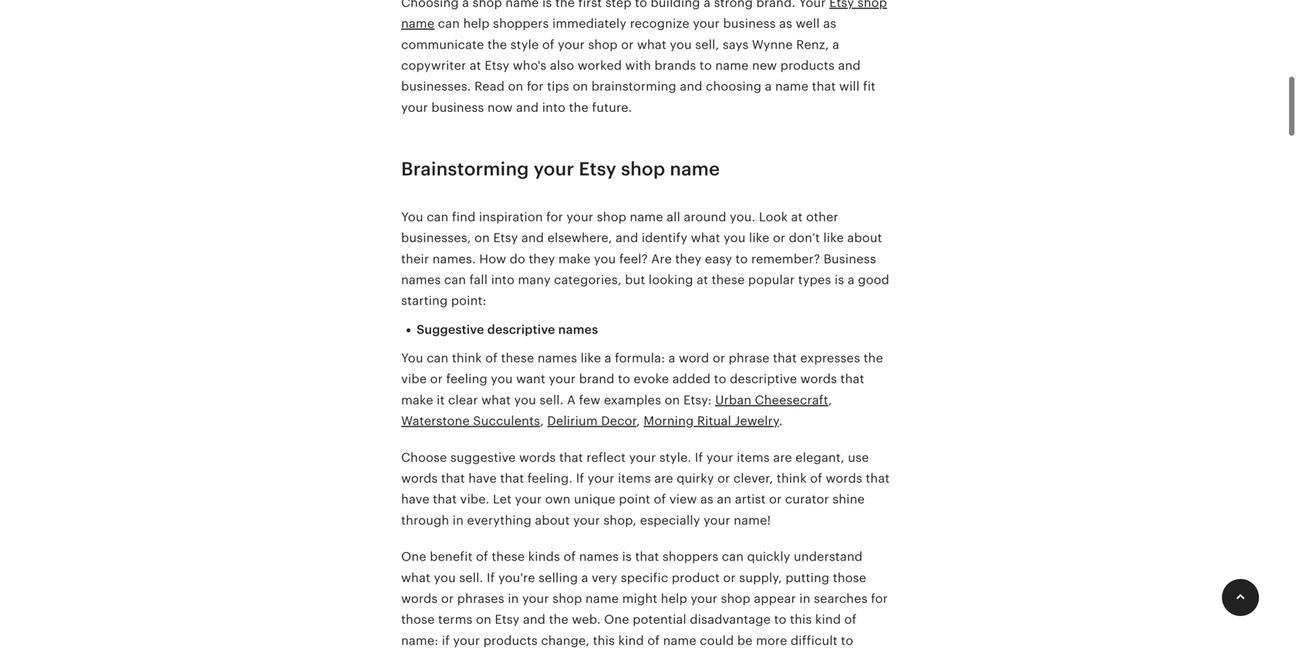 Task type: locate. For each thing, give the bounding box(es) containing it.
to inside can help shoppers immediately recognize your business as well as communicate the style of your shop or what you sell, says wynne renz, a copywriter at etsy who's also worked with brands to name new products and businesses. read on for tips on brainstorming and choosing a name that will fit your business now and into the future.
[[700, 58, 712, 72]]

1 horizontal spatial at
[[697, 272, 709, 286]]

don't
[[789, 230, 820, 244]]

can up communicate on the left
[[438, 16, 460, 30]]

are up clever,
[[774, 450, 793, 464]]

help inside can help shoppers immediately recognize your business as well as communicate the style of your shop or what you sell, says wynne renz, a copywriter at etsy who's also worked with brands to name new products and businesses. read on for tips on brainstorming and choosing a name that will fit your business now and into the future.
[[463, 16, 490, 30]]

these up you're
[[492, 550, 525, 564]]

0 horizontal spatial help
[[463, 16, 490, 30]]

evoke
[[634, 372, 669, 386]]

0 vertical spatial sell.
[[540, 393, 564, 407]]

name down very
[[586, 592, 619, 606]]

0 vertical spatial about
[[848, 230, 883, 244]]

as right the well
[[824, 16, 837, 30]]

or up with
[[621, 37, 634, 51]]

if
[[695, 450, 703, 464], [576, 471, 585, 485], [487, 571, 495, 585]]

of right style
[[543, 37, 555, 51]]

and
[[839, 58, 861, 72], [680, 79, 703, 93], [516, 100, 539, 114], [522, 230, 544, 244], [616, 230, 639, 244], [523, 613, 546, 627]]

your down 'unique'
[[574, 513, 600, 527]]

0 horizontal spatial into
[[491, 272, 515, 286]]

0 horizontal spatial make
[[401, 393, 434, 407]]

sell.
[[540, 393, 564, 407], [459, 571, 484, 585]]

make
[[559, 251, 591, 265], [401, 393, 434, 407]]

0 horizontal spatial descriptive
[[488, 322, 555, 336]]

1 horizontal spatial is
[[835, 272, 845, 286]]

own
[[546, 492, 571, 506]]

on up how
[[475, 230, 490, 244]]

at down easy
[[697, 272, 709, 286]]

kind
[[816, 613, 841, 627], [619, 634, 644, 648]]

shoppers up style
[[493, 16, 549, 30]]

1 horizontal spatial those
[[833, 571, 867, 585]]

0 horizontal spatial like
[[581, 351, 601, 365]]

into
[[542, 100, 566, 114], [491, 272, 515, 286]]

they up many
[[529, 251, 555, 265]]

1 vertical spatial products
[[484, 634, 538, 648]]

2 vertical spatial for
[[872, 592, 888, 606]]

few
[[579, 393, 601, 407]]

items up clever,
[[737, 450, 770, 464]]

0 horizontal spatial shoppers
[[493, 16, 549, 30]]

at inside can help shoppers immediately recognize your business as well as communicate the style of your shop or what you sell, says wynne renz, a copywriter at etsy who's also worked with brands to name new products and businesses. read on for tips on brainstorming and choosing a name that will fit your business now and into the future.
[[470, 58, 482, 72]]

into down tips
[[542, 100, 566, 114]]

a up brand
[[605, 351, 612, 365]]

a left very
[[582, 571, 589, 585]]

help inside one benefit of these kinds of names is that shoppers can quickly understand what you sell. if you're selling a very specific product or supply, putting those words or phrases in your shop name might help your shop appear in searches for those terms on etsy and the web. one potential disadvantage to this kind of name: if your products change, this kind of name could be more difficul
[[661, 592, 688, 606]]

0 vertical spatial at
[[470, 58, 482, 72]]

these up want
[[501, 351, 534, 365]]

you can think of these names like a formula: a word or phrase that expresses the vibe or feeling you want your brand to evoke added to descriptive words that make it clear what you sell. a few examples on etsy:
[[401, 351, 884, 407]]

if up quirky
[[695, 450, 703, 464]]

product
[[672, 571, 720, 585]]

that up feeling.
[[560, 450, 583, 464]]

1 horizontal spatial sell.
[[540, 393, 564, 407]]

1 horizontal spatial about
[[848, 230, 883, 244]]

you up vibe
[[401, 351, 424, 365]]

0 vertical spatial think
[[452, 351, 482, 365]]

all
[[667, 209, 681, 223]]

words up shine
[[826, 471, 863, 485]]

1 vertical spatial business
[[432, 100, 484, 114]]

0 vertical spatial into
[[542, 100, 566, 114]]

fit
[[864, 79, 876, 93]]

1 horizontal spatial make
[[559, 251, 591, 265]]

you inside you can think of these names like a formula: a word or phrase that expresses the vibe or feeling you want your brand to evoke added to descriptive words that make it clear what you sell. a few examples on etsy:
[[401, 351, 424, 365]]

0 horizontal spatial is
[[623, 550, 632, 564]]

kind down the potential
[[619, 634, 644, 648]]

make inside you can think of these names like a formula: a word or phrase that expresses the vibe or feeling you want your brand to evoke added to descriptive words that make it clear what you sell. a few examples on etsy:
[[401, 393, 434, 407]]

is up specific
[[623, 550, 632, 564]]

1 vertical spatial think
[[777, 471, 807, 485]]

0 horizontal spatial think
[[452, 351, 482, 365]]

feeling
[[446, 372, 488, 386]]

that up through
[[433, 492, 457, 506]]

name inside you can find inspiration for your shop name all around you. look at other businesses, on etsy and elsewhere, and identify what you like or don't like about their names. how do they make you feel? are they easy to remember? business names can fall into many categories, but looking at these popular types is a good starting point:
[[630, 209, 664, 223]]

products
[[781, 58, 835, 72], [484, 634, 538, 648]]

for inside one benefit of these kinds of names is that shoppers can quickly understand what you sell. if you're selling a very specific product or supply, putting those words or phrases in your shop name might help your shop appear in searches for those terms on etsy and the web. one potential disadvantage to this kind of name: if your products change, this kind of name could be more difficul
[[872, 592, 888, 606]]

like up brand
[[581, 351, 601, 365]]

1 horizontal spatial products
[[781, 58, 835, 72]]

what down around
[[691, 230, 721, 244]]

1 horizontal spatial as
[[780, 16, 793, 30]]

etsy inside can help shoppers immediately recognize your business as well as communicate the style of your shop or what you sell, says wynne renz, a copywriter at etsy who's also worked with brands to name new products and businesses. read on for tips on brainstorming and choosing a name that will fit your business now and into the future.
[[485, 58, 510, 72]]

1 horizontal spatial think
[[777, 471, 807, 485]]

2 they from the left
[[676, 251, 702, 265]]

one right web.
[[604, 613, 630, 627]]

sell. inside you can think of these names like a formula: a word or phrase that expresses the vibe or feeling you want your brand to evoke added to descriptive words that make it clear what you sell. a few examples on etsy:
[[540, 393, 564, 407]]

your
[[693, 16, 720, 30], [558, 37, 585, 51], [401, 100, 428, 114], [534, 158, 574, 179], [567, 209, 594, 223], [549, 372, 576, 386], [629, 450, 656, 464], [707, 450, 734, 464], [588, 471, 615, 485], [515, 492, 542, 506], [574, 513, 600, 527], [704, 513, 731, 527], [523, 592, 549, 606], [691, 592, 718, 606], [453, 634, 480, 648]]

your up inspiration
[[534, 158, 574, 179]]

you can find inspiration for your shop name all around you. look at other businesses, on etsy and elsewhere, and identify what you like or don't like about their names. how do they make you feel? are they easy to remember? business names can fall into many categories, but looking at these popular types is a good starting point:
[[401, 209, 890, 307]]

0 horizontal spatial they
[[529, 251, 555, 265]]

1 horizontal spatial one
[[604, 613, 630, 627]]

2 horizontal spatial if
[[695, 450, 703, 464]]

a
[[833, 37, 840, 51], [765, 79, 772, 93], [848, 272, 855, 286], [605, 351, 612, 365], [669, 351, 676, 365], [582, 571, 589, 585]]

1 horizontal spatial into
[[542, 100, 566, 114]]

have up through
[[401, 492, 430, 506]]

0 horizontal spatial this
[[593, 634, 615, 648]]

0 horizontal spatial those
[[401, 613, 435, 627]]

1 vertical spatial into
[[491, 272, 515, 286]]

items
[[737, 450, 770, 464], [618, 471, 651, 485]]

0 vertical spatial for
[[527, 79, 544, 93]]

1 horizontal spatial are
[[774, 450, 793, 464]]

or inside you can find inspiration for your shop name all around you. look at other businesses, on etsy and elsewhere, and identify what you like or don't like about their names. how do they make you feel? are they easy to remember? business names can fall into many categories, but looking at these popular types is a good starting point:
[[773, 230, 786, 244]]

sell. inside one benefit of these kinds of names is that shoppers can quickly understand what you sell. if you're selling a very specific product or supply, putting those words or phrases in your shop name might help your shop appear in searches for those terms on etsy and the web. one potential disadvantage to this kind of name: if your products change, this kind of name could be more difficul
[[459, 571, 484, 585]]

products inside can help shoppers immediately recognize your business as well as communicate the style of your shop or what you sell, says wynne renz, a copywriter at etsy who's also worked with brands to name new products and businesses. read on for tips on brainstorming and choosing a name that will fit your business now and into the future.
[[781, 58, 835, 72]]

1 horizontal spatial descriptive
[[730, 372, 797, 386]]

you inside one benefit of these kinds of names is that shoppers can quickly understand what you sell. if you're selling a very specific product or supply, putting those words or phrases in your shop name might help your shop appear in searches for those terms on etsy and the web. one potential disadvantage to this kind of name: if your products change, this kind of name could be more difficul
[[434, 571, 456, 585]]

or down look
[[773, 230, 786, 244]]

phrases
[[457, 592, 505, 606]]

for right searches
[[872, 592, 888, 606]]

examples
[[604, 393, 662, 407]]

this down appear
[[790, 613, 812, 627]]

2 vertical spatial these
[[492, 550, 525, 564]]

0 vertical spatial products
[[781, 58, 835, 72]]

shop,
[[604, 513, 637, 527]]

name down the potential
[[663, 634, 697, 648]]

1 vertical spatial for
[[547, 209, 564, 223]]

your inside you can think of these names like a formula: a word or phrase that expresses the vibe or feeling you want your brand to evoke added to descriptive words that make it clear what you sell. a few examples on etsy:
[[549, 372, 576, 386]]

that left will
[[812, 79, 836, 93]]

you down you.
[[724, 230, 746, 244]]

more
[[756, 634, 788, 648]]

0 horizontal spatial items
[[618, 471, 651, 485]]

0 vertical spatial are
[[774, 450, 793, 464]]

1 vertical spatial is
[[623, 550, 632, 564]]

what inside can help shoppers immediately recognize your business as well as communicate the style of your shop or what you sell, says wynne renz, a copywriter at etsy who's also worked with brands to name new products and businesses. read on for tips on brainstorming and choosing a name that will fit your business now and into the future.
[[637, 37, 667, 51]]

one benefit of these kinds of names is that shoppers can quickly understand what you sell. if you're selling a very specific product or supply, putting those words or phrases in your shop name might help your shop appear in searches for those terms on etsy and the web. one potential disadvantage to this kind of name: if your products change, this kind of name could be more difficul
[[401, 550, 888, 654]]

have
[[469, 471, 497, 485], [401, 492, 430, 506]]

think
[[452, 351, 482, 365], [777, 471, 807, 485]]

of
[[543, 37, 555, 51], [486, 351, 498, 365], [811, 471, 823, 485], [654, 492, 666, 506], [476, 550, 489, 564], [564, 550, 576, 564], [845, 613, 857, 627], [648, 634, 660, 648]]

delirium
[[548, 414, 598, 428]]

their
[[401, 251, 429, 265]]

urban cheesecraft , waterstone succulents , delirium decor , morning ritual jewelry .
[[401, 393, 833, 428]]

for inside you can find inspiration for your shop name all around you. look at other businesses, on etsy and elsewhere, and identify what you like or don't like about their names. how do they make you feel? are they easy to remember? business names can fall into many categories, but looking at these popular types is a good starting point:
[[547, 209, 564, 223]]

make down vibe
[[401, 393, 434, 407]]

1 vertical spatial help
[[661, 592, 688, 606]]

0 vertical spatial is
[[835, 272, 845, 286]]

1 horizontal spatial in
[[508, 592, 519, 606]]

1 vertical spatial make
[[401, 393, 434, 407]]

0 horizontal spatial business
[[432, 100, 484, 114]]

and up change,
[[523, 613, 546, 627]]

many
[[518, 272, 551, 286]]

0 horizontal spatial one
[[401, 550, 427, 564]]

urban cheesecraft link
[[716, 393, 829, 407]]

to right easy
[[736, 251, 748, 265]]

are
[[652, 251, 672, 265]]

one left the benefit at the left bottom of page
[[401, 550, 427, 564]]

these down easy
[[712, 272, 745, 286]]

1 vertical spatial you
[[401, 351, 424, 365]]

on inside you can find inspiration for your shop name all around you. look at other businesses, on etsy and elsewhere, and identify what you like or don't like about their names. how do they make you feel? are they easy to remember? business names can fall into many categories, but looking at these popular types is a good starting point:
[[475, 230, 490, 244]]

you.
[[730, 209, 756, 223]]

0 horizontal spatial as
[[701, 492, 714, 506]]

for down who's
[[527, 79, 544, 93]]

0 vertical spatial make
[[559, 251, 591, 265]]

also
[[550, 58, 575, 72]]

1 you from the top
[[401, 209, 424, 223]]

waterstone succulents link
[[401, 414, 540, 428]]

you up "businesses,"
[[401, 209, 424, 223]]

names.
[[433, 251, 476, 265]]

what down recognize
[[637, 37, 667, 51]]

if up 'unique'
[[576, 471, 585, 485]]

of down searches
[[845, 613, 857, 627]]

words down expresses
[[801, 372, 838, 386]]

what
[[637, 37, 667, 51], [691, 230, 721, 244], [482, 393, 511, 407], [401, 571, 431, 585]]

2 horizontal spatial for
[[872, 592, 888, 606]]

shoppers
[[493, 16, 549, 30], [663, 550, 719, 564]]

they right are at right
[[676, 251, 702, 265]]

2 horizontal spatial ,
[[829, 393, 833, 407]]

names up starting
[[401, 272, 441, 286]]

0 horizontal spatial kind
[[619, 634, 644, 648]]

0 vertical spatial one
[[401, 550, 427, 564]]

those up searches
[[833, 571, 867, 585]]

that inside one benefit of these kinds of names is that shoppers can quickly understand what you sell. if you're selling a very specific product or supply, putting those words or phrases in your shop name might help your shop appear in searches for those terms on etsy and the web. one potential disadvantage to this kind of name: if your products change, this kind of name could be more difficul
[[636, 550, 659, 564]]

sell,
[[696, 37, 720, 51]]

selling
[[539, 571, 578, 585]]

1 horizontal spatial like
[[749, 230, 770, 244]]

for
[[527, 79, 544, 93], [547, 209, 564, 223], [872, 592, 888, 606]]

a down business
[[848, 272, 855, 286]]

0 vertical spatial you
[[401, 209, 424, 223]]

1 horizontal spatial they
[[676, 251, 702, 265]]

is inside you can find inspiration for your shop name all around you. look at other businesses, on etsy and elsewhere, and identify what you like or don't like about their names. how do they make you feel? are they easy to remember? business names can fall into many categories, but looking at these popular types is a good starting point:
[[835, 272, 845, 286]]

shop
[[858, 0, 888, 9], [588, 37, 618, 51], [621, 158, 666, 179], [597, 209, 627, 223], [553, 592, 582, 606], [721, 592, 751, 606]]

1 vertical spatial sell.
[[459, 571, 484, 585]]

the
[[488, 37, 507, 51], [569, 100, 589, 114], [864, 351, 884, 365], [549, 613, 569, 627]]

1 vertical spatial about
[[535, 513, 570, 527]]

or inside can help shoppers immediately recognize your business as well as communicate the style of your shop or what you sell, says wynne renz, a copywriter at etsy who's also worked with brands to name new products and businesses. read on for tips on brainstorming and choosing a name that will fit your business now and into the future.
[[621, 37, 634, 51]]

with
[[626, 58, 651, 72]]

morning
[[644, 414, 694, 428]]

shoppers up product
[[663, 550, 719, 564]]

about
[[848, 230, 883, 244], [535, 513, 570, 527]]

0 horizontal spatial at
[[470, 58, 482, 72]]

terms
[[438, 613, 473, 627]]

1 vertical spatial shoppers
[[663, 550, 719, 564]]

0 horizontal spatial about
[[535, 513, 570, 527]]

and inside one benefit of these kinds of names is that shoppers can quickly understand what you sell. if you're selling a very specific product or supply, putting those words or phrases in your shop name might help your shop appear in searches for those terms on etsy and the web. one potential disadvantage to this kind of name: if your products change, this kind of name could be more difficul
[[523, 613, 546, 627]]

1 vertical spatial at
[[792, 209, 803, 223]]

1 horizontal spatial if
[[576, 471, 585, 485]]

suggestive
[[417, 322, 484, 336]]

0 vertical spatial kind
[[816, 613, 841, 627]]

or up an
[[718, 471, 730, 485]]

if up phrases
[[487, 571, 495, 585]]

2 horizontal spatial at
[[792, 209, 803, 223]]

names inside you can find inspiration for your shop name all around you. look at other businesses, on etsy and elsewhere, and identify what you like or don't like about their names. how do they make you feel? are they easy to remember? business names can fall into many categories, but looking at these popular types is a good starting point:
[[401, 272, 441, 286]]

1 vertical spatial this
[[593, 634, 615, 648]]

descriptive up urban cheesecraft link
[[730, 372, 797, 386]]

descriptive inside you can think of these names like a formula: a word or phrase that expresses the vibe or feeling you want your brand to evoke added to descriptive words that make it clear what you sell. a few examples on etsy:
[[730, 372, 797, 386]]

starting
[[401, 293, 448, 307]]

make down elsewhere,
[[559, 251, 591, 265]]

that right phrase
[[773, 351, 797, 365]]

1 vertical spatial these
[[501, 351, 534, 365]]

you're
[[499, 571, 535, 585]]

through
[[401, 513, 449, 527]]

your up quirky
[[707, 450, 734, 464]]

0 horizontal spatial products
[[484, 634, 538, 648]]

what up succulents
[[482, 393, 511, 407]]

in down the vibe.
[[453, 513, 464, 527]]

you inside you can find inspiration for your shop name all around you. look at other businesses, on etsy and elsewhere, and identify what you like or don't like about their names. how do they make you feel? are they easy to remember? business names can fall into many categories, but looking at these popular types is a good starting point:
[[401, 209, 424, 223]]

but
[[625, 272, 646, 286]]

, down the examples
[[637, 414, 641, 428]]

those up name:
[[401, 613, 435, 627]]

feel?
[[620, 251, 648, 265]]

brainstorming
[[401, 158, 529, 179]]

fall
[[470, 272, 488, 286]]

elsewhere,
[[548, 230, 613, 244]]

think inside you can think of these names like a formula: a word or phrase that expresses the vibe or feeling you want your brand to evoke added to descriptive words that make it clear what you sell. a few examples on etsy:
[[452, 351, 482, 365]]

you
[[670, 37, 692, 51], [724, 230, 746, 244], [594, 251, 616, 265], [491, 372, 513, 386], [514, 393, 536, 407], [434, 571, 456, 585]]

words inside you can think of these names like a formula: a word or phrase that expresses the vibe or feeling you want your brand to evoke added to descriptive words that make it clear what you sell. a few examples on etsy:
[[801, 372, 838, 386]]

can
[[438, 16, 460, 30], [427, 209, 449, 223], [444, 272, 466, 286], [427, 351, 449, 365], [722, 550, 744, 564]]

find
[[452, 209, 476, 223]]

0 vertical spatial have
[[469, 471, 497, 485]]

, left delirium
[[540, 414, 544, 428]]

about down own
[[535, 513, 570, 527]]

immediately
[[553, 16, 627, 30]]

understand
[[794, 550, 863, 564]]

,
[[829, 393, 833, 407], [540, 414, 544, 428], [637, 414, 641, 428]]

1 vertical spatial have
[[401, 492, 430, 506]]

products down phrases
[[484, 634, 538, 648]]

descriptive up want
[[488, 322, 555, 336]]

says
[[723, 37, 749, 51]]

1 vertical spatial are
[[655, 471, 674, 485]]

into down how
[[491, 272, 515, 286]]

you up the brands at the right top of page
[[670, 37, 692, 51]]

what inside one benefit of these kinds of names is that shoppers can quickly understand what you sell. if you're selling a very specific product or supply, putting those words or phrases in your shop name might help your shop appear in searches for those terms on etsy and the web. one potential disadvantage to this kind of name: if your products change, this kind of name could be more difficul
[[401, 571, 431, 585]]

think up feeling
[[452, 351, 482, 365]]

help
[[463, 16, 490, 30], [661, 592, 688, 606]]

as left the well
[[780, 16, 793, 30]]

etsy
[[830, 0, 855, 9], [485, 58, 510, 72], [579, 158, 617, 179], [494, 230, 518, 244], [495, 613, 520, 627]]

0 vertical spatial these
[[712, 272, 745, 286]]

of up especially
[[654, 492, 666, 506]]

sell. up phrases
[[459, 571, 484, 585]]

the left style
[[488, 37, 507, 51]]

name
[[401, 16, 435, 30], [716, 58, 749, 72], [776, 79, 809, 93], [670, 158, 720, 179], [630, 209, 664, 223], [586, 592, 619, 606], [663, 634, 697, 648]]

0 horizontal spatial for
[[527, 79, 544, 93]]

on up morning on the bottom
[[665, 393, 680, 407]]

2 you from the top
[[401, 351, 424, 365]]

what inside you can find inspiration for your shop name all around you. look at other businesses, on etsy and elsewhere, and identify what you like or don't like about their names. how do they make you feel? are they easy to remember? business names can fall into many categories, but looking at these popular types is a good starting point:
[[691, 230, 721, 244]]

of up feeling
[[486, 351, 498, 365]]

is down business
[[835, 272, 845, 286]]

specific
[[621, 571, 669, 585]]

for up elsewhere,
[[547, 209, 564, 223]]

, down expresses
[[829, 393, 833, 407]]

products down renz,
[[781, 58, 835, 72]]

who's
[[513, 58, 547, 72]]

businesses.
[[401, 79, 471, 93]]

0 vertical spatial business
[[724, 16, 776, 30]]

1 horizontal spatial shoppers
[[663, 550, 719, 564]]

0 horizontal spatial if
[[487, 571, 495, 585]]

and up feel?
[[616, 230, 639, 244]]

names inside one benefit of these kinds of names is that shoppers can quickly understand what you sell. if you're selling a very specific product or supply, putting those words or phrases in your shop name might help your shop appear in searches for those terms on etsy and the web. one potential disadvantage to this kind of name: if your products change, this kind of name could be more difficul
[[580, 550, 619, 564]]

2 vertical spatial if
[[487, 571, 495, 585]]

new
[[753, 58, 777, 72]]

1 horizontal spatial for
[[547, 209, 564, 223]]

words inside one benefit of these kinds of names is that shoppers can quickly understand what you sell. if you're selling a very specific product or supply, putting those words or phrases in your shop name might help your shop appear in searches for those terms on etsy and the web. one potential disadvantage to this kind of name: if your products change, this kind of name could be more difficul
[[401, 592, 438, 606]]

your up elsewhere,
[[567, 209, 594, 223]]

0 vertical spatial items
[[737, 450, 770, 464]]

business
[[724, 16, 776, 30], [432, 100, 484, 114]]

make inside you can find inspiration for your shop name all around you. look at other businesses, on etsy and elsewhere, and identify what you like or don't like about their names. how do they make you feel? are they easy to remember? business names can fall into many categories, but looking at these popular types is a good starting point:
[[559, 251, 591, 265]]

or
[[621, 37, 634, 51], [773, 230, 786, 244], [713, 351, 726, 365], [430, 372, 443, 386], [718, 471, 730, 485], [770, 492, 782, 506], [724, 571, 736, 585], [441, 592, 454, 606]]

names up want
[[538, 351, 578, 365]]

0 vertical spatial help
[[463, 16, 490, 30]]

appear
[[754, 592, 797, 606]]

name inside etsy shop name
[[401, 16, 435, 30]]

business down businesses.
[[432, 100, 484, 114]]

is inside one benefit of these kinds of names is that shoppers can quickly understand what you sell. if you're selling a very specific product or supply, putting those words or phrases in your shop name might help your shop appear in searches for those terms on etsy and the web. one potential disadvantage to this kind of name: if your products change, this kind of name could be more difficul
[[623, 550, 632, 564]]

on down phrases
[[476, 613, 492, 627]]

on right tips
[[573, 79, 588, 93]]



Task type: vqa. For each thing, say whether or not it's contained in the screenshot.
feeling
yes



Task type: describe. For each thing, give the bounding box(es) containing it.
to up the examples
[[618, 372, 631, 386]]

2 horizontal spatial like
[[824, 230, 844, 244]]

shop inside you can find inspiration for your shop name all around you. look at other businesses, on etsy and elsewhere, and identify what you like or don't like about their names. how do they make you feel? are they easy to remember? business names can fall into many categories, but looking at these popular types is a good starting point:
[[597, 209, 627, 223]]

clear
[[448, 393, 478, 407]]

your inside you can find inspiration for your shop name all around you. look at other businesses, on etsy and elsewhere, and identify what you like or don't like about their names. how do they make you feel? are they easy to remember? business names can fall into many categories, but looking at these popular types is a good starting point:
[[567, 209, 594, 223]]

like inside you can think of these names like a formula: a word or phrase that expresses the vibe or feeling you want your brand to evoke added to descriptive words that make it clear what you sell. a few examples on etsy:
[[581, 351, 601, 365]]

view
[[670, 492, 697, 506]]

or right word
[[713, 351, 726, 365]]

point
[[619, 492, 651, 506]]

you up categories,
[[594, 251, 616, 265]]

you for you can find inspiration for your shop name all around you. look at other businesses, on etsy and elsewhere, and identify what you like or don't like about their names. how do they make you feel? are they easy to remember? business names can fall into many categories, but looking at these popular types is a good starting point:
[[401, 209, 424, 223]]

could
[[700, 634, 734, 648]]

shine
[[833, 492, 865, 506]]

these inside you can find inspiration for your shop name all around you. look at other businesses, on etsy and elsewhere, and identify what you like or don't like about their names. how do they make you feel? are they easy to remember? business names can fall into many categories, but looking at these popular types is a good starting point:
[[712, 272, 745, 286]]

and up do
[[522, 230, 544, 244]]

or up terms
[[441, 592, 454, 606]]

identify
[[642, 230, 688, 244]]

do
[[510, 251, 526, 265]]

it
[[437, 393, 445, 407]]

will
[[840, 79, 860, 93]]

your down the reflect
[[588, 471, 615, 485]]

to inside you can find inspiration for your shop name all around you. look at other businesses, on etsy and elsewhere, and identify what you like or don't like about their names. how do they make you feel? are they easy to remember? business names can fall into many categories, but looking at these popular types is a good starting point:
[[736, 251, 748, 265]]

your down an
[[704, 513, 731, 527]]

your right let
[[515, 492, 542, 506]]

you down want
[[514, 393, 536, 407]]

a inside you can find inspiration for your shop name all around you. look at other businesses, on etsy and elsewhere, and identify what you like or don't like about their names. how do they make you feel? are they easy to remember? business names can fall into many categories, but looking at these popular types is a good starting point:
[[848, 272, 855, 286]]

cheesecraft
[[755, 393, 829, 407]]

formula:
[[615, 351, 665, 365]]

into inside can help shoppers immediately recognize your business as well as communicate the style of your shop or what you sell, says wynne renz, a copywriter at etsy who's also worked with brands to name new products and businesses. read on for tips on brainstorming and choosing a name that will fit your business now and into the future.
[[542, 100, 566, 114]]

name:
[[401, 634, 439, 648]]

other
[[807, 209, 839, 223]]

and down the brands at the right top of page
[[680, 79, 703, 93]]

shop inside can help shoppers immediately recognize your business as well as communicate the style of your shop or what you sell, says wynne renz, a copywriter at etsy who's also worked with brands to name new products and businesses. read on for tips on brainstorming and choosing a name that will fit your business now and into the future.
[[588, 37, 618, 51]]

choose suggestive words that reflect your style. if your items are elegant, use words that have that feeling. if your items are quirky or clever, think of words that have that vibe. let your own unique point of view as an artist or curator shine through in everything about your shop, especially your name!
[[401, 450, 890, 527]]

the inside one benefit of these kinds of names is that shoppers can quickly understand what you sell. if you're selling a very specific product or supply, putting those words or phrases in your shop name might help your shop appear in searches for those terms on etsy and the web. one potential disadvantage to this kind of name: if your products change, this kind of name could be more difficul
[[549, 613, 569, 627]]

be
[[738, 634, 753, 648]]

etsy:
[[684, 393, 712, 407]]

etsy shop name link
[[401, 0, 888, 30]]

that down expresses
[[841, 372, 865, 386]]

you left want
[[491, 372, 513, 386]]

shoppers inside can help shoppers immediately recognize your business as well as communicate the style of your shop or what you sell, says wynne renz, a copywriter at etsy who's also worked with brands to name new products and businesses. read on for tips on brainstorming and choosing a name that will fit your business now and into the future.
[[493, 16, 549, 30]]

0 horizontal spatial are
[[655, 471, 674, 485]]

the down tips
[[569, 100, 589, 114]]

supply,
[[740, 571, 783, 585]]

name up choosing
[[716, 58, 749, 72]]

read
[[475, 79, 505, 93]]

can down the names.
[[444, 272, 466, 286]]

looking
[[649, 272, 694, 286]]

look
[[759, 209, 788, 223]]

point:
[[451, 293, 487, 307]]

your down businesses.
[[401, 100, 428, 114]]

etsy inside etsy shop name
[[830, 0, 855, 9]]

0 vertical spatial those
[[833, 571, 867, 585]]

1 horizontal spatial this
[[790, 613, 812, 627]]

to inside one benefit of these kinds of names is that shoppers can quickly understand what you sell. if you're selling a very specific product or supply, putting those words or phrases in your shop name might help your shop appear in searches for those terms on etsy and the web. one potential disadvantage to this kind of name: if your products change, this kind of name could be more difficul
[[775, 613, 787, 627]]

of inside can help shoppers immediately recognize your business as well as communicate the style of your shop or what you sell, says wynne renz, a copywriter at etsy who's also worked with brands to name new products and businesses. read on for tips on brainstorming and choosing a name that will fit your business now and into the future.
[[543, 37, 555, 51]]

urban
[[716, 393, 752, 407]]

names down categories,
[[559, 322, 599, 336]]

that up let
[[500, 471, 524, 485]]

businesses,
[[401, 230, 471, 244]]

a
[[567, 393, 576, 407]]

categories,
[[554, 272, 622, 286]]

business
[[824, 251, 877, 265]]

your right if
[[453, 634, 480, 648]]

types
[[799, 272, 832, 286]]

can up "businesses,"
[[427, 209, 449, 223]]

elegant,
[[796, 450, 845, 464]]

your left style. at the bottom
[[629, 450, 656, 464]]

of right the benefit at the left bottom of page
[[476, 550, 489, 564]]

the inside you can think of these names like a formula: a word or phrase that expresses the vibe or feeling you want your brand to evoke added to descriptive words that make it clear what you sell. a few examples on etsy:
[[864, 351, 884, 365]]

in inside choose suggestive words that reflect your style. if your items are elegant, use words that have that feeling. if your items are quirky or clever, think of words that have that vibe. let your own unique point of view as an artist or curator shine through in everything about your shop, especially your name!
[[453, 513, 464, 527]]

inspiration
[[479, 209, 543, 223]]

1 horizontal spatial kind
[[816, 613, 841, 627]]

0 vertical spatial descriptive
[[488, 322, 555, 336]]

1 horizontal spatial business
[[724, 16, 776, 30]]

shoppers inside one benefit of these kinds of names is that shoppers can quickly understand what you sell. if you're selling a very specific product or supply, putting those words or phrases in your shop name might help your shop appear in searches for those terms on etsy and the web. one potential disadvantage to this kind of name: if your products change, this kind of name could be more difficul
[[663, 550, 719, 564]]

these inside you can think of these names like a formula: a word or phrase that expresses the vibe or feeling you want your brand to evoke added to descriptive words that make it clear what you sell. a few examples on etsy:
[[501, 351, 534, 365]]

or right artist
[[770, 492, 782, 506]]

name!
[[734, 513, 771, 527]]

you for you can think of these names like a formula: a word or phrase that expresses the vibe or feeling you want your brand to evoke added to descriptive words that make it clear what you sell. a few examples on etsy:
[[401, 351, 424, 365]]

now
[[488, 100, 513, 114]]

expresses
[[801, 351, 861, 365]]

1 horizontal spatial have
[[469, 471, 497, 485]]

into inside you can find inspiration for your shop name all around you. look at other businesses, on etsy and elsewhere, and identify what you like or don't like about their names. how do they make you feel? are they easy to remember? business names can fall into many categories, but looking at these popular types is a good starting point:
[[491, 272, 515, 286]]

well
[[796, 16, 820, 30]]

future.
[[592, 100, 632, 114]]

etsy shop name
[[401, 0, 888, 30]]

feeling.
[[528, 471, 573, 485]]

on inside you can think of these names like a formula: a word or phrase that expresses the vibe or feeling you want your brand to evoke added to descriptive words that make it clear what you sell. a few examples on etsy:
[[665, 393, 680, 407]]

putting
[[786, 571, 830, 585]]

your down you're
[[523, 592, 549, 606]]

as inside choose suggestive words that reflect your style. if your items are elegant, use words that have that feeling. if your items are quirky or clever, think of words that have that vibe. let your own unique point of view as an artist or curator shine through in everything about your shop, especially your name!
[[701, 492, 714, 506]]

2 vertical spatial at
[[697, 272, 709, 286]]

2 horizontal spatial as
[[824, 16, 837, 30]]

can inside can help shoppers immediately recognize your business as well as communicate the style of your shop or what you sell, says wynne renz, a copywriter at etsy who's also worked with brands to name new products and businesses. read on for tips on brainstorming and choosing a name that will fit your business now and into the future.
[[438, 16, 460, 30]]

waterstone
[[401, 414, 470, 428]]

on down who's
[[508, 79, 524, 93]]

0 horizontal spatial ,
[[540, 414, 544, 428]]

brand
[[579, 372, 615, 386]]

and up will
[[839, 58, 861, 72]]

that up the vibe.
[[441, 471, 465, 485]]

your down product
[[691, 592, 718, 606]]

a right renz,
[[833, 37, 840, 51]]

quickly
[[748, 550, 791, 564]]

curator
[[786, 492, 830, 506]]

how
[[480, 251, 507, 265]]

on inside one benefit of these kinds of names is that shoppers can quickly understand what you sell. if you're selling a very specific product or supply, putting those words or phrases in your shop name might help your shop appear in searches for those terms on etsy and the web. one potential disadvantage to this kind of name: if your products change, this kind of name could be more difficul
[[476, 613, 492, 627]]

communicate
[[401, 37, 484, 51]]

want
[[517, 372, 546, 386]]

if inside one benefit of these kinds of names is that shoppers can quickly understand what you sell. if you're selling a very specific product or supply, putting those words or phrases in your shop name might help your shop appear in searches for those terms on etsy and the web. one potential disadvantage to this kind of name: if your products change, this kind of name could be more difficul
[[487, 571, 495, 585]]

quirky
[[677, 471, 714, 485]]

that down the use
[[866, 471, 890, 485]]

everything
[[467, 513, 532, 527]]

your up also
[[558, 37, 585, 51]]

disadvantage
[[690, 613, 771, 627]]

a left word
[[669, 351, 676, 365]]

can inside you can think of these names like a formula: a word or phrase that expresses the vibe or feeling you want your brand to evoke added to descriptive words that make it clear what you sell. a few examples on etsy:
[[427, 351, 449, 365]]

let
[[493, 492, 512, 506]]

a inside one benefit of these kinds of names is that shoppers can quickly understand what you sell. if you're selling a very specific product or supply, putting those words or phrases in your shop name might help your shop appear in searches for those terms on etsy and the web. one potential disadvantage to this kind of name: if your products change, this kind of name could be more difficul
[[582, 571, 589, 585]]

or up it
[[430, 372, 443, 386]]

word
[[679, 351, 710, 365]]

succulents
[[473, 414, 540, 428]]

of down the elegant,
[[811, 471, 823, 485]]

of up selling
[[564, 550, 576, 564]]

you inside can help shoppers immediately recognize your business as well as communicate the style of your shop or what you sell, says wynne renz, a copywriter at etsy who's also worked with brands to name new products and businesses. read on for tips on brainstorming and choosing a name that will fit your business now and into the future.
[[670, 37, 692, 51]]

or left supply,
[[724, 571, 736, 585]]

delirium decor link
[[548, 414, 637, 428]]

1 horizontal spatial items
[[737, 450, 770, 464]]

2 horizontal spatial in
[[800, 592, 811, 606]]

1 they from the left
[[529, 251, 555, 265]]

1 vertical spatial one
[[604, 613, 630, 627]]

good
[[858, 272, 890, 286]]

artist
[[735, 492, 766, 506]]

especially
[[640, 513, 701, 527]]

around
[[684, 209, 727, 223]]

products inside one benefit of these kinds of names is that shoppers can quickly understand what you sell. if you're selling a very specific product or supply, putting those words or phrases in your shop name might help your shop appear in searches for those terms on etsy and the web. one potential disadvantage to this kind of name: if your products change, this kind of name could be more difficul
[[484, 634, 538, 648]]

0 horizontal spatial have
[[401, 492, 430, 506]]

1 vertical spatial items
[[618, 471, 651, 485]]

popular
[[749, 272, 795, 286]]

remember?
[[752, 251, 821, 265]]

name up around
[[670, 158, 720, 179]]

added
[[673, 372, 711, 386]]

an
[[717, 492, 732, 506]]

1 horizontal spatial ,
[[637, 414, 641, 428]]

1 vertical spatial if
[[576, 471, 585, 485]]

of inside you can think of these names like a formula: a word or phrase that expresses the vibe or feeling you want your brand to evoke added to descriptive words that make it clear what you sell. a few examples on etsy:
[[486, 351, 498, 365]]

about inside choose suggestive words that reflect your style. if your items are elegant, use words that have that feeling. if your items are quirky or clever, think of words that have that vibe. let your own unique point of view as an artist or curator shine through in everything about your shop, especially your name!
[[535, 513, 570, 527]]

for inside can help shoppers immediately recognize your business as well as communicate the style of your shop or what you sell, says wynne renz, a copywriter at etsy who's also worked with brands to name new products and businesses. read on for tips on brainstorming and choosing a name that will fit your business now and into the future.
[[527, 79, 544, 93]]

0 vertical spatial if
[[695, 450, 703, 464]]

recognize
[[630, 16, 690, 30]]

style
[[511, 37, 539, 51]]

ritual
[[698, 414, 732, 428]]

benefit
[[430, 550, 473, 564]]

a down the new
[[765, 79, 772, 93]]

etsy inside you can find inspiration for your shop name all around you. look at other businesses, on etsy and elsewhere, and identify what you like or don't like about their names. how do they make you feel? are they easy to remember? business names can fall into many categories, but looking at these popular types is a good starting point:
[[494, 230, 518, 244]]

can inside one benefit of these kinds of names is that shoppers can quickly understand what you sell. if you're selling a very specific product or supply, putting those words or phrases in your shop name might help your shop appear in searches for those terms on etsy and the web. one potential disadvantage to this kind of name: if your products change, this kind of name could be more difficul
[[722, 550, 744, 564]]

can help shoppers immediately recognize your business as well as communicate the style of your shop or what you sell, says wynne renz, a copywriter at etsy who's also worked with brands to name new products and businesses. read on for tips on brainstorming and choosing a name that will fit your business now and into the future.
[[401, 16, 876, 114]]

about inside you can find inspiration for your shop name all around you. look at other businesses, on etsy and elsewhere, and identify what you like or don't like about their names. how do they make you feel? are they easy to remember? business names can fall into many categories, but looking at these popular types is a good starting point:
[[848, 230, 883, 244]]

name down the new
[[776, 79, 809, 93]]

1 vertical spatial those
[[401, 613, 435, 627]]

vibe.
[[460, 492, 490, 506]]

to up urban
[[714, 372, 727, 386]]

.
[[779, 414, 783, 428]]

and right now
[[516, 100, 539, 114]]

what inside you can think of these names like a formula: a word or phrase that expresses the vibe or feeling you want your brand to evoke added to descriptive words that make it clear what you sell. a few examples on etsy:
[[482, 393, 511, 407]]

words up feeling.
[[520, 450, 556, 464]]

brainstorming your etsy shop name
[[401, 158, 720, 179]]

reflect
[[587, 450, 626, 464]]

easy
[[705, 251, 733, 265]]

your up sell, on the top right
[[693, 16, 720, 30]]

1 vertical spatial kind
[[619, 634, 644, 648]]

shop inside etsy shop name
[[858, 0, 888, 9]]

searches
[[814, 592, 868, 606]]

worked
[[578, 58, 622, 72]]

these inside one benefit of these kinds of names is that shoppers can quickly understand what you sell. if you're selling a very specific product or supply, putting those words or phrases in your shop name might help your shop appear in searches for those terms on etsy and the web. one potential disadvantage to this kind of name: if your products change, this kind of name could be more difficul
[[492, 550, 525, 564]]

think inside choose suggestive words that reflect your style. if your items are elegant, use words that have that feeling. if your items are quirky or clever, think of words that have that vibe. let your own unique point of view as an artist or curator shine through in everything about your shop, especially your name!
[[777, 471, 807, 485]]

choosing
[[706, 79, 762, 93]]

style.
[[660, 450, 692, 464]]

words down choose
[[401, 471, 438, 485]]

etsy inside one benefit of these kinds of names is that shoppers can quickly understand what you sell. if you're selling a very specific product or supply, putting those words or phrases in your shop name might help your shop appear in searches for those terms on etsy and the web. one potential disadvantage to this kind of name: if your products change, this kind of name could be more difficul
[[495, 613, 520, 627]]

of down the potential
[[648, 634, 660, 648]]

that inside can help shoppers immediately recognize your business as well as communicate the style of your shop or what you sell, says wynne renz, a copywriter at etsy who's also worked with brands to name new products and businesses. read on for tips on brainstorming and choosing a name that will fit your business now and into the future.
[[812, 79, 836, 93]]

names inside you can think of these names like a formula: a word or phrase that expresses the vibe or feeling you want your brand to evoke added to descriptive words that make it clear what you sell. a few examples on etsy:
[[538, 351, 578, 365]]



